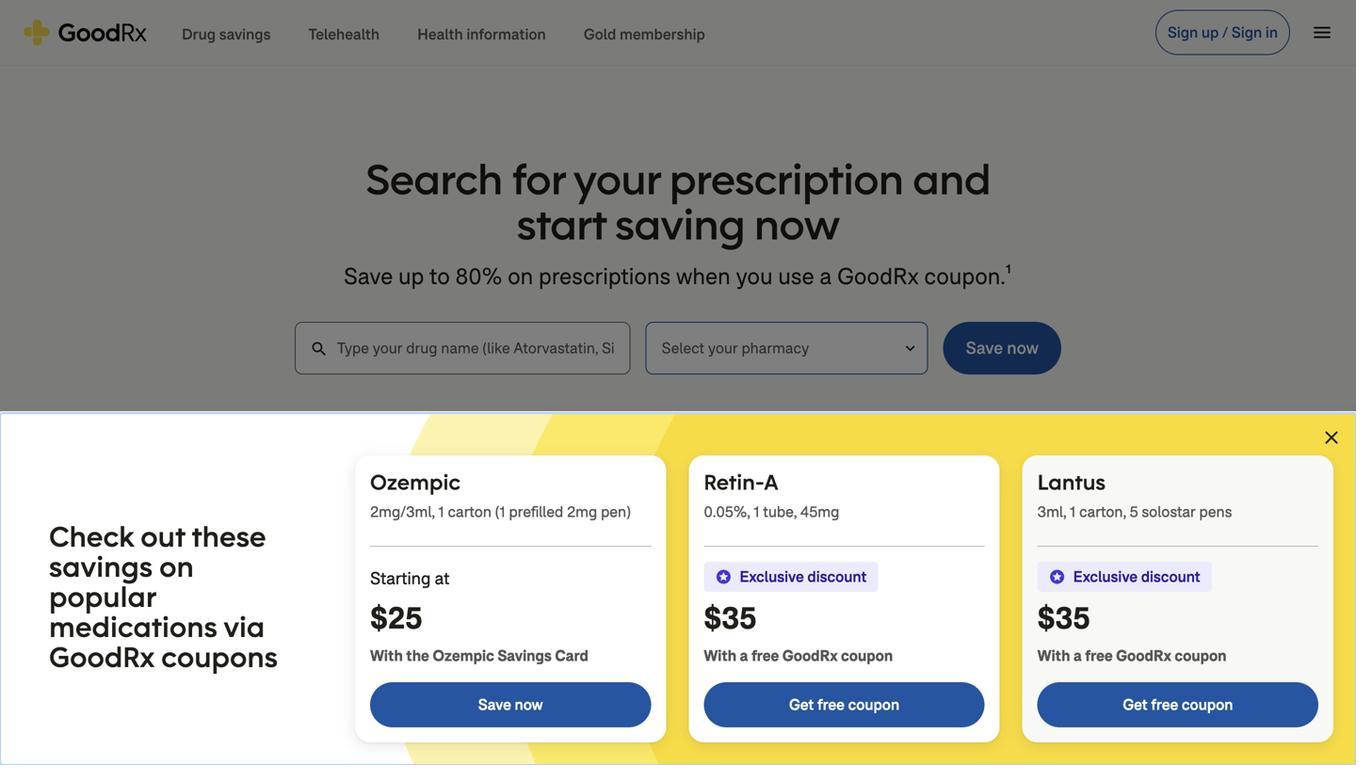 Task type: locate. For each thing, give the bounding box(es) containing it.
with
[[370, 646, 403, 666], [704, 646, 736, 666], [1037, 646, 1070, 666]]

membership
[[620, 24, 705, 44]]

ozempic up 2mg/3ml, at left bottom
[[370, 468, 460, 496]]

now
[[1007, 337, 1039, 359], [515, 695, 543, 715]]

ozempic inside starting at $25 with the ozempic savings card
[[433, 646, 494, 666]]

2 1 from the left
[[754, 502, 760, 522]]

0 vertical spatial save now
[[966, 337, 1039, 359]]

exclusive for a
[[740, 567, 804, 587]]

via
[[224, 609, 265, 646]]

0 vertical spatial savings
[[219, 24, 271, 44]]

1 $35 from the left
[[704, 599, 756, 638]]

discount down solostar
[[1141, 567, 1200, 587]]

0 horizontal spatial stars
[[715, 569, 732, 586]]

0 horizontal spatial save
[[478, 695, 511, 715]]

save inside button
[[966, 337, 1003, 359]]

in
[[1266, 23, 1278, 42]]

2 exclusive from the left
[[1073, 567, 1138, 587]]

get
[[789, 695, 814, 715], [1123, 695, 1148, 715]]

stars down 3ml,
[[1049, 569, 1066, 586]]

1 discount from the left
[[807, 567, 867, 587]]

ozempic inside ozempic 2mg/3ml, 1 carton (1 prefilled 2mg pen)
[[370, 468, 460, 496]]

goodrx
[[49, 639, 155, 676], [782, 646, 838, 666], [1116, 646, 1171, 666]]

savings
[[498, 646, 552, 666]]

sign
[[1168, 23, 1198, 42], [1232, 23, 1262, 42]]

1 left tube,
[[754, 502, 760, 522]]

2 get from the left
[[1123, 695, 1148, 715]]

1 horizontal spatial get free coupon
[[1123, 695, 1233, 715]]

0 vertical spatial ozempic
[[370, 468, 460, 496]]

Save now search field
[[295, 322, 1061, 375]]

$35 with a free goodrx coupon
[[704, 599, 893, 666], [1037, 599, 1227, 666]]

carton,
[[1079, 502, 1126, 522]]

discount
[[807, 567, 867, 587], [1141, 567, 1200, 587]]

save now inside button
[[966, 337, 1039, 359]]

on
[[159, 549, 194, 585]]

0 horizontal spatial now
[[515, 695, 543, 715]]

pens
[[1199, 502, 1232, 522]]

1 vertical spatial savings
[[49, 549, 153, 585]]

a
[[740, 646, 748, 666], [1073, 646, 1082, 666]]

0 horizontal spatial sign
[[1168, 23, 1198, 42]]

medications
[[49, 609, 217, 646]]

3 with from the left
[[1037, 646, 1070, 666]]

2 sign from the left
[[1232, 23, 1262, 42]]

with for lantus
[[1037, 646, 1070, 666]]

stars exclusive discount down 5
[[1049, 567, 1200, 587]]

1 inside "lantus 3ml, 1 carton, 5 solostar pens"
[[1070, 502, 1076, 522]]

free
[[751, 646, 779, 666], [1085, 646, 1113, 666], [817, 695, 845, 715], [1151, 695, 1178, 715]]

sign up / sign in button
[[1155, 10, 1290, 55]]

2 horizontal spatial with
[[1037, 646, 1070, 666]]

0 horizontal spatial get free coupon
[[789, 695, 899, 715]]

0 horizontal spatial savings
[[49, 549, 153, 585]]

2 discount from the left
[[1141, 567, 1200, 587]]

1 left the carton
[[438, 502, 444, 522]]

card
[[555, 646, 588, 666]]

savings up medications
[[49, 549, 153, 585]]

save now
[[966, 337, 1039, 359], [478, 695, 543, 715]]

telehealth link
[[290, 0, 398, 66]]

2 horizontal spatial 1
[[1070, 502, 1076, 522]]

discount down the 45mg
[[807, 567, 867, 587]]

2 horizontal spatial goodrx
[[1116, 646, 1171, 666]]

2 with from the left
[[704, 646, 736, 666]]

1 vertical spatial save now
[[478, 695, 543, 715]]

$35
[[704, 599, 756, 638], [1037, 599, 1090, 638]]

discount for lantus
[[1141, 567, 1200, 587]]

2mg/3ml,
[[370, 502, 435, 522]]

1 with from the left
[[370, 646, 403, 666]]

1 horizontal spatial $35
[[1037, 599, 1090, 638]]

1 vertical spatial save
[[478, 695, 511, 715]]

drug savings
[[182, 24, 271, 44]]

savings right drug
[[219, 24, 271, 44]]

stars down 0.05%,
[[715, 569, 732, 586]]

1 horizontal spatial savings
[[219, 24, 271, 44]]

/
[[1222, 23, 1228, 42]]

save
[[966, 337, 1003, 359], [478, 695, 511, 715]]

1 horizontal spatial stars
[[1049, 569, 1066, 586]]

0 horizontal spatial a
[[740, 646, 748, 666]]

these
[[192, 518, 266, 555]]

retin-
[[704, 468, 764, 496]]

0 horizontal spatial stars exclusive discount
[[715, 567, 867, 587]]

dialog
[[0, 0, 1356, 766]]

0 horizontal spatial $35
[[704, 599, 756, 638]]

1 horizontal spatial get
[[1123, 695, 1148, 715]]

1
[[438, 502, 444, 522], [754, 502, 760, 522], [1070, 502, 1076, 522]]

$35 with a free goodrx coupon for a
[[704, 599, 893, 666]]

0 horizontal spatial goodrx
[[49, 639, 155, 676]]

2 stars exclusive discount from the left
[[1049, 567, 1200, 587]]

0 horizontal spatial 1
[[438, 502, 444, 522]]

0 vertical spatial now
[[1007, 337, 1039, 359]]

0 horizontal spatial with
[[370, 646, 403, 666]]

1 horizontal spatial save now
[[966, 337, 1039, 359]]

ozempic right the the
[[433, 646, 494, 666]]

2 $35 from the left
[[1037, 599, 1090, 638]]

1 right 3ml,
[[1070, 502, 1076, 522]]

drug
[[182, 24, 216, 44]]

out
[[141, 518, 185, 555]]

0 horizontal spatial exclusive
[[740, 567, 804, 587]]

1 a from the left
[[740, 646, 748, 666]]

check
[[49, 518, 134, 555]]

coupon
[[841, 646, 893, 666], [1175, 646, 1227, 666], [848, 695, 899, 715], [1182, 695, 1233, 715]]

stars
[[715, 569, 732, 586], [1049, 569, 1066, 586]]

1 horizontal spatial exclusive
[[1073, 567, 1138, 587]]

0 horizontal spatial save now
[[478, 695, 543, 715]]

0 horizontal spatial $35 with a free goodrx coupon
[[704, 599, 893, 666]]

ozempic
[[370, 468, 460, 496], [433, 646, 494, 666]]

1 horizontal spatial goodrx
[[782, 646, 838, 666]]

$25
[[370, 599, 422, 638]]

1 stars exclusive discount from the left
[[715, 567, 867, 587]]

$35 for a
[[704, 599, 756, 638]]

2 get free coupon from the left
[[1123, 695, 1233, 715]]

exclusive down carton,
[[1073, 567, 1138, 587]]

sign left up
[[1168, 23, 1198, 42]]

1 horizontal spatial 1
[[754, 502, 760, 522]]

up
[[1202, 23, 1219, 42]]

drug savings link
[[163, 0, 290, 66]]

0 horizontal spatial discount
[[807, 567, 867, 587]]

1 vertical spatial ozempic
[[433, 646, 494, 666]]

health
[[417, 24, 463, 44]]

with for retin-a
[[704, 646, 736, 666]]

2 a from the left
[[1073, 646, 1082, 666]]

2 stars from the left
[[1049, 569, 1066, 586]]

1 stars from the left
[[715, 569, 732, 586]]

a for 3ml,
[[1073, 646, 1082, 666]]

savings
[[219, 24, 271, 44], [49, 549, 153, 585]]

1 horizontal spatial with
[[704, 646, 736, 666]]

stars exclusive discount
[[715, 567, 867, 587], [1049, 567, 1200, 587]]

sign right /
[[1232, 23, 1262, 42]]

1 horizontal spatial sign
[[1232, 23, 1262, 42]]

health information link
[[398, 0, 565, 66]]

0 vertical spatial save
[[966, 337, 1003, 359]]

1 horizontal spatial save
[[966, 337, 1003, 359]]

check out these savings on popular medications via goodrx coupons
[[49, 518, 278, 676]]

exclusive for 3ml,
[[1073, 567, 1138, 587]]

0 horizontal spatial get
[[789, 695, 814, 715]]

get free coupon
[[789, 695, 899, 715], [1123, 695, 1233, 715]]

1 exclusive from the left
[[740, 567, 804, 587]]

1 horizontal spatial $35 with a free goodrx coupon
[[1037, 599, 1227, 666]]

1 horizontal spatial discount
[[1141, 567, 1200, 587]]

1 horizontal spatial a
[[1073, 646, 1082, 666]]

1 1 from the left
[[438, 502, 444, 522]]

1 $35 with a free goodrx coupon from the left
[[704, 599, 893, 666]]

save now inside "document"
[[478, 695, 543, 715]]

3 1 from the left
[[1070, 502, 1076, 522]]

now inside save now button
[[1007, 337, 1039, 359]]

save now button
[[943, 322, 1061, 375]]

stars exclusive discount down tube,
[[715, 567, 867, 587]]

document
[[0, 413, 1356, 766]]

1 get free coupon from the left
[[789, 695, 899, 715]]

2 $35 with a free goodrx coupon from the left
[[1037, 599, 1227, 666]]

1 horizontal spatial stars exclusive discount
[[1049, 567, 1200, 587]]

health information
[[417, 24, 546, 44]]

1 get from the left
[[789, 695, 814, 715]]

exclusive down tube,
[[740, 567, 804, 587]]

exclusive
[[740, 567, 804, 587], [1073, 567, 1138, 587]]

ozempic 2mg/3ml, 1 carton (1 prefilled 2mg pen)
[[370, 468, 631, 522]]

1 horizontal spatial now
[[1007, 337, 1039, 359]]

1 inside ozempic 2mg/3ml, 1 carton (1 prefilled 2mg pen)
[[438, 502, 444, 522]]

sign up / sign in
[[1168, 23, 1278, 42]]



Task type: describe. For each thing, give the bounding box(es) containing it.
the
[[406, 646, 429, 666]]

carton
[[448, 502, 491, 522]]

stars exclusive discount for 3ml,
[[1049, 567, 1200, 587]]

starting
[[370, 568, 431, 590]]

document containing $25
[[0, 413, 1356, 766]]

1 inside retin-a 0.05%, 1 tube, 45mg
[[754, 502, 760, 522]]

goodrx inside 'check out these savings on popular medications via goodrx coupons'
[[49, 639, 155, 676]]

with inside starting at $25 with the ozempic savings card
[[370, 646, 403, 666]]

get for a
[[789, 695, 814, 715]]

at
[[435, 568, 450, 590]]

tube,
[[763, 502, 797, 522]]

goodrx for retin-a
[[782, 646, 838, 666]]

5
[[1130, 502, 1138, 522]]

information
[[466, 24, 546, 44]]

1 vertical spatial now
[[515, 695, 543, 715]]

starting at $25 with the ozempic savings card
[[370, 568, 588, 666]]

prefilled
[[509, 502, 563, 522]]

menu button
[[1301, 12, 1343, 53]]

3ml,
[[1037, 502, 1066, 522]]

1 for ozempic
[[438, 502, 444, 522]]

a
[[764, 468, 778, 496]]

get for 3ml,
[[1123, 695, 1148, 715]]

coupons
[[161, 639, 278, 676]]

telehealth
[[308, 24, 380, 44]]

1 for lantus
[[1070, 502, 1076, 522]]

a for a
[[740, 646, 748, 666]]

stars for a
[[715, 569, 732, 586]]

retin-a 0.05%, 1 tube, 45mg
[[704, 468, 839, 522]]

close
[[1320, 427, 1343, 449]]

local_offer
[[1286, 707, 1305, 726]]

local_offer button
[[1162, 696, 1328, 737]]

solostar
[[1142, 502, 1196, 522]]

get free coupon for 3ml,
[[1123, 695, 1233, 715]]

stars exclusive discount for a
[[715, 567, 867, 587]]

(1
[[495, 502, 505, 522]]

stars for 3ml,
[[1049, 569, 1066, 586]]

discount for retin-a
[[807, 567, 867, 587]]

45mg
[[800, 502, 839, 522]]

2mg
[[567, 502, 597, 522]]

$35 with a free goodrx coupon for 3ml,
[[1037, 599, 1227, 666]]

close button
[[1315, 421, 1349, 455]]

get free coupon for a
[[789, 695, 899, 715]]

gold
[[584, 24, 616, 44]]

save inside "document"
[[478, 695, 511, 715]]

lantus
[[1037, 468, 1106, 496]]

menu
[[1311, 21, 1333, 44]]

$35 for 3ml,
[[1037, 599, 1090, 638]]

goodrx for lantus
[[1116, 646, 1171, 666]]

popular
[[49, 579, 156, 615]]

gold membership
[[584, 24, 705, 44]]

1 sign from the left
[[1168, 23, 1198, 42]]

0.05%,
[[704, 502, 750, 522]]

lantus 3ml, 1 carton, 5 solostar pens
[[1037, 468, 1232, 522]]

pen)
[[601, 502, 631, 522]]

savings inside 'check out these savings on popular medications via goodrx coupons'
[[49, 549, 153, 585]]

gold membership link
[[565, 0, 724, 66]]



Task type: vqa. For each thing, say whether or not it's contained in the screenshot.
top savings
yes



